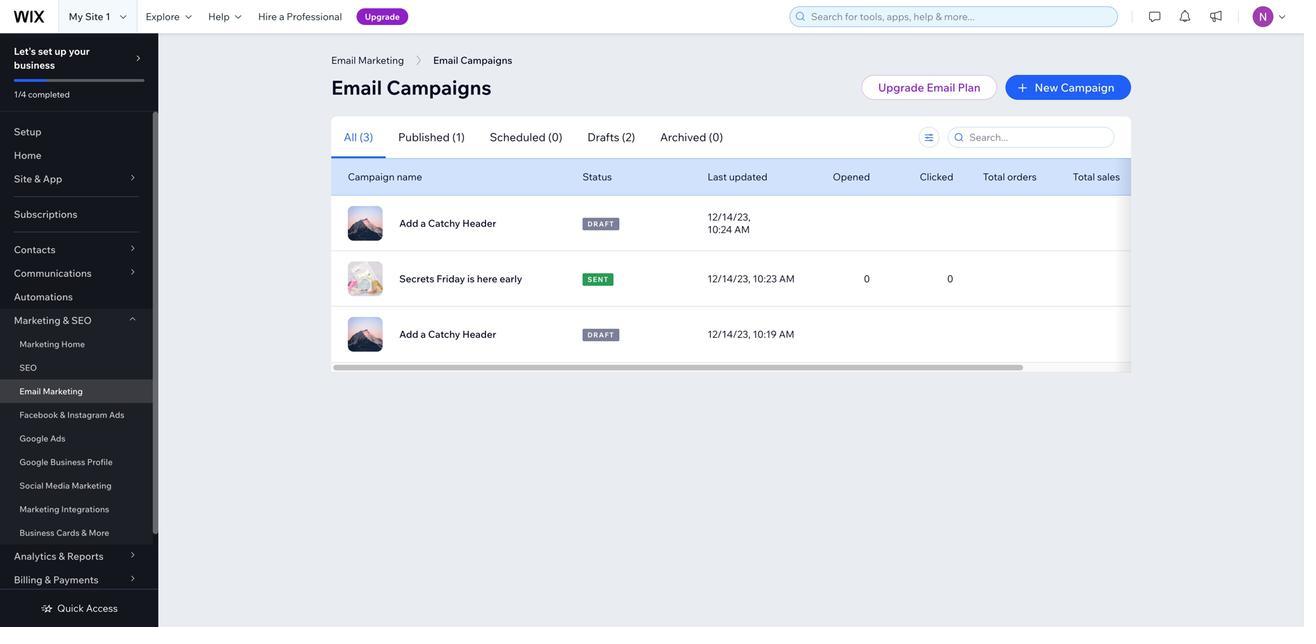 Task type: vqa. For each thing, say whether or not it's contained in the screenshot.
Email Marketing to the left
yes



Task type: locate. For each thing, give the bounding box(es) containing it.
0 horizontal spatial home
[[14, 149, 42, 161]]

0 horizontal spatial ads
[[50, 434, 65, 444]]

google ads link
[[0, 427, 153, 451]]

business
[[50, 457, 85, 468], [19, 528, 54, 539]]

& down business cards & more
[[59, 551, 65, 563]]

upgrade inside "button"
[[365, 11, 400, 22]]

2 vertical spatial 12/14/23,
[[708, 329, 751, 341]]

let's set up your business
[[14, 45, 90, 71]]

1 horizontal spatial 0
[[947, 273, 954, 285]]

1 vertical spatial business
[[19, 528, 54, 539]]

0 horizontal spatial (0)
[[548, 130, 563, 144]]

home
[[14, 149, 42, 161], [61, 339, 85, 350]]

draft down the status in the top of the page
[[588, 220, 615, 228]]

header up here
[[463, 217, 496, 230]]

add down name
[[399, 217, 418, 230]]

1 header from the top
[[463, 217, 496, 230]]

business up social media marketing
[[50, 457, 85, 468]]

status
[[583, 171, 612, 183]]

0 horizontal spatial 0
[[864, 273, 870, 285]]

1 (0) from the left
[[548, 130, 563, 144]]

& inside "popup button"
[[63, 315, 69, 327]]

tab list containing all (3)
[[331, 116, 837, 159]]

marketing inside button
[[358, 54, 404, 66]]

1 vertical spatial header
[[463, 329, 496, 341]]

0 vertical spatial 12/14/23,
[[708, 211, 751, 223]]

0 vertical spatial home
[[14, 149, 42, 161]]

0 vertical spatial seo
[[71, 315, 92, 327]]

1 vertical spatial google
[[19, 457, 48, 468]]

(0) right "scheduled" on the top left
[[548, 130, 563, 144]]

subscriptions
[[14, 208, 77, 221]]

add a catchy header for 12/14/23, 10:24 am
[[399, 217, 496, 230]]

add a catchy header up 'friday'
[[399, 217, 496, 230]]

add a catchy header image down campaign name at the left top
[[348, 206, 383, 241]]

reports
[[67, 551, 104, 563]]

upgrade email plan button
[[862, 75, 997, 100]]

marketing inside "popup button"
[[14, 315, 61, 327]]

Search for tools, apps, help & more... field
[[807, 7, 1113, 26]]

app
[[43, 173, 62, 185]]

archived (0)
[[660, 130, 723, 144]]

email marketing for "email marketing" button
[[331, 54, 404, 66]]

early
[[500, 273, 522, 285]]

& left app
[[34, 173, 41, 185]]

header for 12/14/23, 10:24 am
[[463, 217, 496, 230]]

site left 1
[[85, 10, 103, 23]]

2 (0) from the left
[[709, 130, 723, 144]]

12/14/23, 10:24 am
[[708, 211, 751, 236]]

billing & payments button
[[0, 569, 153, 592]]

& right facebook
[[60, 410, 65, 421]]

upgrade up "email marketing" button
[[365, 11, 400, 22]]

cards
[[56, 528, 80, 539]]

total left sales
[[1073, 171, 1095, 183]]

campaigns
[[387, 75, 492, 100]]

1 horizontal spatial seo
[[71, 315, 92, 327]]

& for reports
[[59, 551, 65, 563]]

business up analytics
[[19, 528, 54, 539]]

2 header from the top
[[463, 329, 496, 341]]

add for 12/14/23, 10:24 am
[[399, 217, 418, 230]]

1 add from the top
[[399, 217, 418, 230]]

& right the billing
[[45, 574, 51, 587]]

marketing
[[358, 54, 404, 66], [14, 315, 61, 327], [19, 339, 59, 350], [43, 387, 83, 397], [72, 481, 112, 491], [19, 505, 59, 515]]

upgrade
[[365, 11, 400, 22], [878, 81, 924, 94]]

12/14/23, left 10:19 am on the bottom right of page
[[708, 329, 751, 341]]

1
[[106, 10, 110, 23]]

1 vertical spatial campaign
[[348, 171, 395, 183]]

site
[[85, 10, 103, 23], [14, 173, 32, 185]]

0 vertical spatial add
[[399, 217, 418, 230]]

a right hire at the top
[[279, 10, 284, 23]]

1 vertical spatial email marketing
[[19, 387, 83, 397]]

my
[[69, 10, 83, 23]]

total left "orders"
[[983, 171, 1005, 183]]

header down here
[[463, 329, 496, 341]]

total for total orders
[[983, 171, 1005, 183]]

0 vertical spatial email marketing
[[331, 54, 404, 66]]

0 vertical spatial ads
[[109, 410, 124, 421]]

email
[[331, 54, 356, 66], [331, 75, 382, 100], [927, 81, 956, 94], [19, 387, 41, 397]]

add down secrets
[[399, 329, 418, 341]]

1 horizontal spatial ads
[[109, 410, 124, 421]]

campaign
[[1061, 81, 1115, 94], [348, 171, 395, 183]]

0 vertical spatial a
[[279, 10, 284, 23]]

email left plan
[[927, 81, 956, 94]]

1 vertical spatial seo
[[19, 363, 37, 373]]

10:19 am
[[753, 329, 795, 341]]

email up facebook
[[19, 387, 41, 397]]

0 vertical spatial campaign
[[1061, 81, 1115, 94]]

sent
[[588, 275, 609, 284]]

& down automations "link"
[[63, 315, 69, 327]]

upgrade for upgrade
[[365, 11, 400, 22]]

0 horizontal spatial email marketing
[[19, 387, 83, 397]]

home down marketing & seo "popup button"
[[61, 339, 85, 350]]

0 horizontal spatial upgrade
[[365, 11, 400, 22]]

add a catchy header down 'friday'
[[399, 329, 496, 341]]

all
[[344, 130, 357, 144]]

1 vertical spatial 12/14/23,
[[708, 273, 751, 285]]

1 horizontal spatial site
[[85, 10, 103, 23]]

12/14/23, 10:19 am
[[708, 329, 795, 341]]

& inside popup button
[[45, 574, 51, 587]]

marketing up the email campaigns
[[358, 54, 404, 66]]

1/4 completed
[[14, 89, 70, 100]]

0 vertical spatial header
[[463, 217, 496, 230]]

12/14/23, for 12/14/23, 10:19 am
[[708, 329, 751, 341]]

1 vertical spatial upgrade
[[878, 81, 924, 94]]

a for 12/14/23, 10:24 am
[[421, 217, 426, 230]]

catchy for 12/14/23, 10:24 am
[[428, 217, 460, 230]]

header for 12/14/23, 10:19 am
[[463, 329, 496, 341]]

1 vertical spatial add a catchy header
[[399, 329, 496, 341]]

email marketing down the upgrade "button"
[[331, 54, 404, 66]]

& inside dropdown button
[[59, 551, 65, 563]]

2 add a catchy header from the top
[[399, 329, 496, 341]]

name
[[397, 171, 422, 183]]

1 horizontal spatial email marketing
[[331, 54, 404, 66]]

2 draft from the top
[[588, 331, 615, 339]]

1 add a catchy header from the top
[[399, 217, 496, 230]]

secrets friday is here early image
[[348, 262, 383, 297]]

0 vertical spatial google
[[19, 434, 48, 444]]

2 add from the top
[[399, 329, 418, 341]]

0 horizontal spatial site
[[14, 173, 32, 185]]

2 total from the left
[[1073, 171, 1095, 183]]

1 horizontal spatial total
[[1073, 171, 1095, 183]]

1 add a catchy header image from the top
[[348, 206, 383, 241]]

a down name
[[421, 217, 426, 230]]

total for total sales
[[1073, 171, 1095, 183]]

1 vertical spatial ads
[[50, 434, 65, 444]]

tab list
[[331, 116, 837, 159]]

2 vertical spatial a
[[421, 329, 426, 341]]

marketing down social
[[19, 505, 59, 515]]

upgrade for upgrade email plan
[[878, 81, 924, 94]]

1 vertical spatial add
[[399, 329, 418, 341]]

scheduled
[[490, 130, 546, 144]]

site left app
[[14, 173, 32, 185]]

1 vertical spatial home
[[61, 339, 85, 350]]

1 catchy from the top
[[428, 217, 460, 230]]

1 vertical spatial catchy
[[428, 329, 460, 341]]

1 vertical spatial add a catchy header image
[[348, 317, 383, 352]]

google for google ads
[[19, 434, 48, 444]]

google up social
[[19, 457, 48, 468]]

Search... field
[[965, 128, 1110, 147]]

total
[[983, 171, 1005, 183], [1073, 171, 1095, 183]]

subscriptions link
[[0, 203, 153, 226]]

catchy up 'friday'
[[428, 217, 460, 230]]

0 vertical spatial upgrade
[[365, 11, 400, 22]]

add
[[399, 217, 418, 230], [399, 329, 418, 341]]

google ads
[[19, 434, 65, 444]]

quick access button
[[41, 603, 118, 615]]

seo link
[[0, 356, 153, 380]]

professional
[[287, 10, 342, 23]]

1 draft from the top
[[588, 220, 615, 228]]

seo down automations "link"
[[71, 315, 92, 327]]

marketing up integrations
[[72, 481, 112, 491]]

& for payments
[[45, 574, 51, 587]]

12/14/23, left the 10:23 am
[[708, 273, 751, 285]]

1 horizontal spatial (0)
[[709, 130, 723, 144]]

automations link
[[0, 285, 153, 309]]

published
[[398, 130, 450, 144]]

facebook & instagram ads link
[[0, 404, 153, 427]]

marketing up facebook & instagram ads
[[43, 387, 83, 397]]

draft
[[588, 220, 615, 228], [588, 331, 615, 339]]

help button
[[200, 0, 250, 33]]

add a catchy header for 12/14/23, 10:19 am
[[399, 329, 496, 341]]

secrets
[[399, 273, 434, 285]]

email marketing inside email marketing link
[[19, 387, 83, 397]]

&
[[34, 173, 41, 185], [63, 315, 69, 327], [60, 410, 65, 421], [81, 528, 87, 539], [59, 551, 65, 563], [45, 574, 51, 587]]

draft down the sent
[[588, 331, 615, 339]]

help
[[208, 10, 230, 23]]

ads inside "facebook & instagram ads" link
[[109, 410, 124, 421]]

(0)
[[548, 130, 563, 144], [709, 130, 723, 144]]

& left the more
[[81, 528, 87, 539]]

add a catchy header image down the secrets friday is here early "image"
[[348, 317, 383, 352]]

seo down the marketing home
[[19, 363, 37, 373]]

1 vertical spatial a
[[421, 217, 426, 230]]

0 vertical spatial add a catchy header image
[[348, 206, 383, 241]]

add a catchy header image
[[348, 206, 383, 241], [348, 317, 383, 352]]

upgrade email plan
[[878, 81, 981, 94]]

my site 1
[[69, 10, 110, 23]]

1 total from the left
[[983, 171, 1005, 183]]

12/14/23, up "10:24 am" on the top of page
[[708, 211, 751, 223]]

ads right instagram
[[109, 410, 124, 421]]

0 vertical spatial draft
[[588, 220, 615, 228]]

1 horizontal spatial upgrade
[[878, 81, 924, 94]]

social media marketing link
[[0, 474, 153, 498]]

3 12/14/23, from the top
[[708, 329, 751, 341]]

upgrade inside button
[[878, 81, 924, 94]]

0 vertical spatial catchy
[[428, 217, 460, 230]]

marketing down marketing & seo
[[19, 339, 59, 350]]

hire a professional
[[258, 10, 342, 23]]

2 google from the top
[[19, 457, 48, 468]]

ads
[[109, 410, 124, 421], [50, 434, 65, 444]]

a
[[279, 10, 284, 23], [421, 217, 426, 230], [421, 329, 426, 341]]

0 vertical spatial add a catchy header
[[399, 217, 496, 230]]

catchy down 'friday'
[[428, 329, 460, 341]]

google for google business profile
[[19, 457, 48, 468]]

home down setup
[[14, 149, 42, 161]]

catchy for 12/14/23, 10:19 am
[[428, 329, 460, 341]]

social
[[19, 481, 43, 491]]

ads up google business profile
[[50, 434, 65, 444]]

& inside popup button
[[34, 173, 41, 185]]

2 catchy from the top
[[428, 329, 460, 341]]

a down secrets
[[421, 329, 426, 341]]

0 horizontal spatial total
[[983, 171, 1005, 183]]

campaign left name
[[348, 171, 395, 183]]

2 12/14/23, from the top
[[708, 273, 751, 285]]

marketing down automations
[[14, 315, 61, 327]]

quick access
[[57, 603, 118, 615]]

google
[[19, 434, 48, 444], [19, 457, 48, 468]]

email inside sidebar element
[[19, 387, 41, 397]]

google business profile
[[19, 457, 113, 468]]

google business profile link
[[0, 451, 153, 474]]

1 vertical spatial site
[[14, 173, 32, 185]]

email marketing up facebook
[[19, 387, 83, 397]]

ads inside "google ads" link
[[50, 434, 65, 444]]

(0) right archived
[[709, 130, 723, 144]]

email down the professional
[[331, 54, 356, 66]]

upgrade left plan
[[878, 81, 924, 94]]

1 0 from the left
[[864, 273, 870, 285]]

1 12/14/23, from the top
[[708, 211, 751, 223]]

campaign right new
[[1061, 81, 1115, 94]]

catchy
[[428, 217, 460, 230], [428, 329, 460, 341]]

email marketing inside "email marketing" button
[[331, 54, 404, 66]]

0 vertical spatial site
[[85, 10, 103, 23]]

1 horizontal spatial campaign
[[1061, 81, 1115, 94]]

marketing integrations
[[19, 505, 109, 515]]

campaign inside button
[[1061, 81, 1115, 94]]

access
[[86, 603, 118, 615]]

1 google from the top
[[19, 434, 48, 444]]

1 horizontal spatial home
[[61, 339, 85, 350]]

seo inside "popup button"
[[71, 315, 92, 327]]

2 add a catchy header image from the top
[[348, 317, 383, 352]]

google down facebook
[[19, 434, 48, 444]]

1 vertical spatial draft
[[588, 331, 615, 339]]

email inside button
[[331, 54, 356, 66]]



Task type: describe. For each thing, give the bounding box(es) containing it.
social media marketing
[[19, 481, 112, 491]]

email campaigns
[[331, 75, 492, 100]]

billing
[[14, 574, 42, 587]]

your
[[69, 45, 90, 57]]

business cards & more
[[19, 528, 109, 539]]

marketing & seo button
[[0, 309, 153, 333]]

sidebar element
[[0, 33, 158, 628]]

upgrade button
[[357, 8, 408, 25]]

all (3)
[[344, 130, 373, 144]]

last
[[708, 171, 727, 183]]

12/14/23, for 12/14/23, 10:24 am
[[708, 211, 751, 223]]

drafts (2) button
[[575, 116, 648, 159]]

total orders
[[983, 171, 1037, 183]]

contacts
[[14, 244, 56, 256]]

new campaign button
[[1006, 75, 1131, 100]]

marketing home link
[[0, 333, 153, 356]]

total sales
[[1073, 171, 1120, 183]]

home link
[[0, 144, 153, 167]]

up
[[55, 45, 67, 57]]

marketing integrations link
[[0, 498, 153, 522]]

12/14/23, 10:23 am
[[708, 273, 795, 285]]

completed
[[28, 89, 70, 100]]

(0) for archived (0)
[[709, 130, 723, 144]]

let's
[[14, 45, 36, 57]]

opened
[[833, 171, 870, 183]]

archived
[[660, 130, 706, 144]]

0 horizontal spatial seo
[[19, 363, 37, 373]]

email inside button
[[927, 81, 956, 94]]

automations
[[14, 291, 73, 303]]

marketing & seo
[[14, 315, 92, 327]]

email down "email marketing" button
[[331, 75, 382, 100]]

secrets friday is here early
[[399, 273, 522, 285]]

facebook & instagram ads
[[19, 410, 124, 421]]

2 0 from the left
[[947, 273, 954, 285]]

billing & payments
[[14, 574, 99, 587]]

clicked
[[920, 171, 954, 183]]

communications
[[14, 267, 92, 280]]

last updated
[[708, 171, 768, 183]]

(3)
[[360, 130, 373, 144]]

setup link
[[0, 120, 153, 144]]

archived (0) button
[[648, 116, 736, 159]]

sales
[[1097, 171, 1120, 183]]

site inside popup button
[[14, 173, 32, 185]]

0 horizontal spatial campaign
[[348, 171, 395, 183]]

draft for 12/14/23, 10:24 am
[[588, 220, 615, 228]]

scheduled (0) button
[[477, 116, 575, 159]]

friday
[[437, 273, 465, 285]]

contacts button
[[0, 238, 153, 262]]

add for 12/14/23, 10:19 am
[[399, 329, 418, 341]]

email marketing button
[[324, 50, 411, 71]]

facebook
[[19, 410, 58, 421]]

a for 12/14/23, 10:19 am
[[421, 329, 426, 341]]

profile
[[87, 457, 113, 468]]

updated
[[729, 171, 768, 183]]

draft for 12/14/23, 10:19 am
[[588, 331, 615, 339]]

10:23 am
[[753, 273, 795, 285]]

instagram
[[67, 410, 107, 421]]

(0) for scheduled (0)
[[548, 130, 563, 144]]

analytics & reports button
[[0, 545, 153, 569]]

add a catchy header image for 12/14/23, 10:19 am
[[348, 317, 383, 352]]

& for seo
[[63, 315, 69, 327]]

& for app
[[34, 173, 41, 185]]

& for instagram
[[60, 410, 65, 421]]

quick
[[57, 603, 84, 615]]

more
[[89, 528, 109, 539]]

site & app button
[[0, 167, 153, 191]]

set
[[38, 45, 52, 57]]

new
[[1035, 81, 1059, 94]]

marketing home
[[19, 339, 85, 350]]

business
[[14, 59, 55, 71]]

0 vertical spatial business
[[50, 457, 85, 468]]

email marketing link
[[0, 380, 153, 404]]

hire
[[258, 10, 277, 23]]

all (3) button
[[331, 116, 386, 159]]

hire a professional link
[[250, 0, 350, 33]]

is
[[467, 273, 475, 285]]

setup
[[14, 126, 41, 138]]

add a catchy header image for 12/14/23, 10:24 am
[[348, 206, 383, 241]]

business cards & more link
[[0, 522, 153, 545]]

new campaign
[[1035, 81, 1115, 94]]

drafts (2)
[[588, 130, 635, 144]]

12/14/23, for 12/14/23, 10:23 am
[[708, 273, 751, 285]]

analytics
[[14, 551, 56, 563]]

campaign name
[[348, 171, 422, 183]]

here
[[477, 273, 498, 285]]

site & app
[[14, 173, 62, 185]]

email marketing for email marketing link
[[19, 387, 83, 397]]

explore
[[146, 10, 180, 23]]

plan
[[958, 81, 981, 94]]

1/4
[[14, 89, 26, 100]]

integrations
[[61, 505, 109, 515]]

drafts
[[588, 130, 620, 144]]

scheduled (0)
[[490, 130, 563, 144]]



